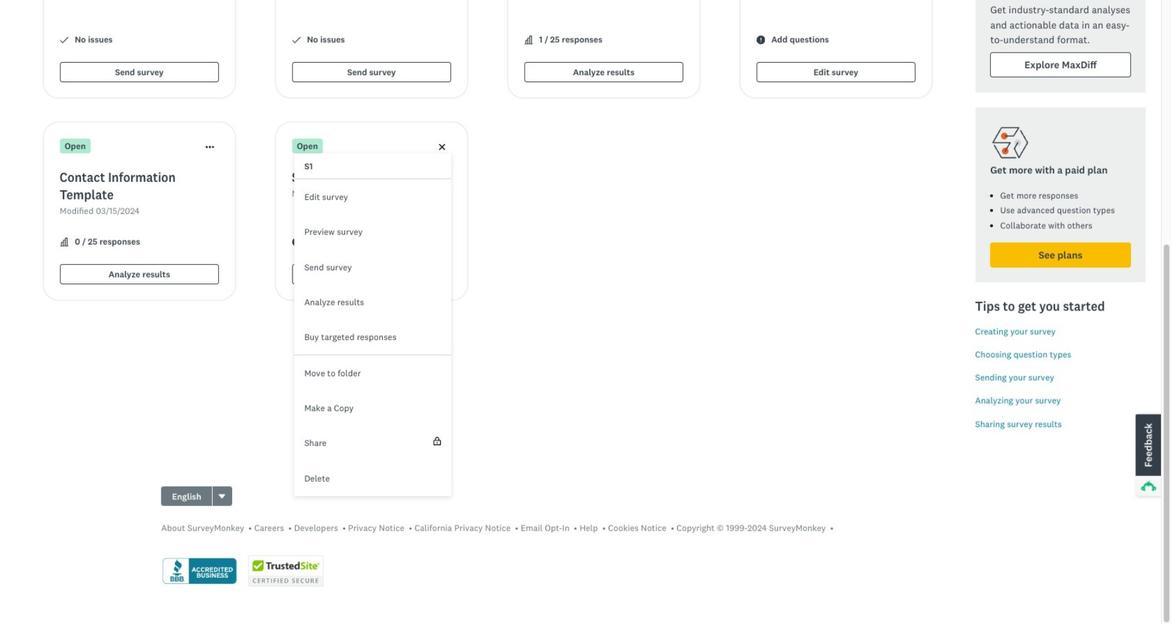 Task type: locate. For each thing, give the bounding box(es) containing it.
this is a paid feature image
[[433, 437, 441, 446], [433, 437, 441, 446]]

0 horizontal spatial no issues image
[[60, 36, 68, 45]]

1 vertical spatial warning image
[[292, 238, 301, 247]]

1 horizontal spatial no issues image
[[292, 36, 301, 45]]

group
[[161, 487, 232, 507]]

no issues image
[[60, 36, 68, 45], [292, 36, 301, 45]]

warning image
[[757, 36, 765, 45], [292, 238, 301, 247]]

2 no issues image from the left
[[292, 36, 301, 45]]

0 vertical spatial warning image
[[757, 36, 765, 45]]

menu
[[294, 154, 451, 496]]

language dropdown image
[[219, 495, 226, 499]]

1 horizontal spatial warning image
[[757, 36, 765, 45]]

0 horizontal spatial warning image
[[292, 238, 301, 247]]

response count image
[[524, 36, 533, 45], [60, 238, 68, 247], [60, 238, 68, 247]]



Task type: describe. For each thing, give the bounding box(es) containing it.
response based pricing icon image
[[991, 123, 1031, 163]]

1 this is a paid feature image from the left
[[433, 437, 441, 446]]

response count image
[[524, 36, 533, 45]]

2 this is a paid feature image from the left
[[433, 437, 441, 446]]

language dropdown image
[[218, 492, 227, 501]]

click to verify bbb accreditation and to see a bbb report. image
[[161, 557, 239, 587]]

trustedsite helps keep you safe from identity theft, credit card fraud, spyware, spam, viruses and online scams image
[[249, 556, 324, 588]]

1 no issues image from the left
[[60, 36, 68, 45]]



Task type: vqa. For each thing, say whether or not it's contained in the screenshot.
This is a paid feature image
yes



